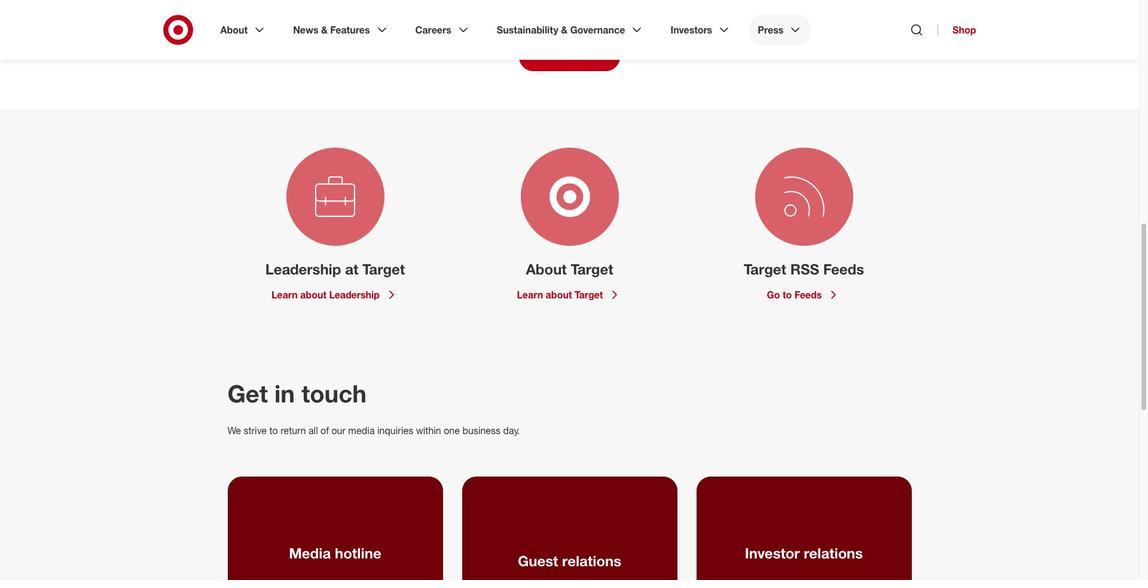 Task type: locate. For each thing, give the bounding box(es) containing it.
1 horizontal spatial about
[[546, 289, 572, 301]]

0 vertical spatial about
[[220, 24, 248, 36]]

news & features link
[[285, 14, 398, 45]]

shop link
[[938, 24, 977, 36]]

about
[[220, 24, 248, 36], [526, 260, 567, 278]]

careers link
[[407, 14, 479, 45]]

leadership up learn about leadership at the left of the page
[[266, 260, 341, 278]]

0 horizontal spatial learn
[[272, 289, 298, 301]]

feeds for target rss feeds
[[824, 260, 865, 278]]

1 horizontal spatial relations
[[804, 544, 864, 562]]

go to feeds
[[767, 289, 822, 301]]

all
[[309, 425, 318, 437]]

guest
[[518, 552, 558, 570]]

& for sustainability
[[561, 24, 568, 36]]

strive
[[244, 425, 267, 437]]

about
[[300, 289, 327, 301], [546, 289, 572, 301]]

0 horizontal spatial &
[[321, 24, 328, 36]]

at
[[345, 260, 359, 278]]

about for about
[[220, 24, 248, 36]]

1 about from the left
[[300, 289, 327, 301]]

learn about leadership link
[[272, 288, 399, 302]]

1 vertical spatial feeds
[[795, 289, 822, 301]]

within
[[416, 425, 441, 437]]

business
[[463, 425, 501, 437]]

more
[[561, 50, 584, 62]]

about target
[[526, 260, 614, 278]]

1 vertical spatial to
[[270, 425, 278, 437]]

day.
[[504, 425, 520, 437]]

to right the strive
[[270, 425, 278, 437]]

learn down about target
[[517, 289, 543, 301]]

1 horizontal spatial learn
[[517, 289, 543, 301]]

& up the view more
[[561, 24, 568, 36]]

feeds down rss on the top of the page
[[795, 289, 822, 301]]

1 & from the left
[[321, 24, 328, 36]]

0 vertical spatial to
[[783, 289, 792, 301]]

2 & from the left
[[561, 24, 568, 36]]

0 horizontal spatial feeds
[[795, 289, 822, 301]]

learn down leadership at target
[[272, 289, 298, 301]]

about down leadership at target
[[300, 289, 327, 301]]

target down about target
[[575, 289, 603, 301]]

inquiries
[[377, 425, 414, 437]]

view more button
[[519, 41, 621, 71]]

careers
[[416, 24, 452, 36]]

in
[[275, 379, 295, 408]]

2 learn from the left
[[517, 289, 543, 301]]

hotline
[[335, 544, 382, 562]]

return
[[281, 425, 306, 437]]

0 horizontal spatial relations
[[562, 552, 622, 570]]

to right go
[[783, 289, 792, 301]]

our
[[332, 425, 346, 437]]

feeds right rss on the top of the page
[[824, 260, 865, 278]]

target
[[363, 260, 405, 278], [571, 260, 614, 278], [744, 260, 787, 278], [575, 289, 603, 301]]

investors link
[[663, 14, 740, 45]]

touch
[[302, 379, 367, 408]]

0 horizontal spatial about
[[220, 24, 248, 36]]

media hotline
[[289, 544, 382, 562]]

about down about target
[[546, 289, 572, 301]]

feeds
[[824, 260, 865, 278], [795, 289, 822, 301]]

news & features
[[293, 24, 370, 36]]

to
[[783, 289, 792, 301], [270, 425, 278, 437]]

& right news
[[321, 24, 328, 36]]

1 horizontal spatial about
[[526, 260, 567, 278]]

learn
[[272, 289, 298, 301], [517, 289, 543, 301]]

1 horizontal spatial feeds
[[824, 260, 865, 278]]

about for leadership
[[300, 289, 327, 301]]

leadership down at
[[329, 289, 380, 301]]

features
[[330, 24, 370, 36]]

news
[[293, 24, 319, 36]]

& for news
[[321, 24, 328, 36]]

media
[[289, 544, 331, 562]]

target up go
[[744, 260, 787, 278]]

&
[[321, 24, 328, 36], [561, 24, 568, 36]]

leadership
[[266, 260, 341, 278], [329, 289, 380, 301]]

0 vertical spatial feeds
[[824, 260, 865, 278]]

1 learn from the left
[[272, 289, 298, 301]]

media
[[348, 425, 375, 437]]

1 horizontal spatial &
[[561, 24, 568, 36]]

go to feeds link
[[767, 288, 841, 302]]

relations
[[804, 544, 864, 562], [562, 552, 622, 570]]

1 vertical spatial about
[[526, 260, 567, 278]]

investors
[[671, 24, 713, 36]]

0 horizontal spatial about
[[300, 289, 327, 301]]

we strive to return all of our media inquiries within one business day.
[[228, 425, 520, 437]]

get
[[228, 379, 268, 408]]

2 about from the left
[[546, 289, 572, 301]]



Task type: vqa. For each thing, say whether or not it's contained in the screenshot.
help
no



Task type: describe. For each thing, give the bounding box(es) containing it.
0 horizontal spatial to
[[270, 425, 278, 437]]

learn for leadership
[[272, 289, 298, 301]]

learn for about
[[517, 289, 543, 301]]

leadership at target
[[266, 260, 405, 278]]

sustainability & governance link
[[489, 14, 653, 45]]

we
[[228, 425, 241, 437]]

about for about
[[546, 289, 572, 301]]

about for about target
[[526, 260, 567, 278]]

feeds for go to feeds
[[795, 289, 822, 301]]

relations for investor relations
[[804, 544, 864, 562]]

get in touch
[[228, 379, 367, 408]]

relations for guest relations
[[562, 552, 622, 570]]

investor relations
[[745, 544, 864, 562]]

governance
[[571, 24, 626, 36]]

learn about target
[[517, 289, 603, 301]]

sustainability
[[497, 24, 559, 36]]

rss
[[791, 260, 820, 278]]

learn about leadership
[[272, 289, 380, 301]]

target inside the learn about target link
[[575, 289, 603, 301]]

investor
[[745, 544, 800, 562]]

target right at
[[363, 260, 405, 278]]

view
[[536, 50, 558, 62]]

view more
[[536, 50, 584, 62]]

press link
[[750, 14, 812, 45]]

sustainability & governance
[[497, 24, 626, 36]]

of
[[321, 425, 329, 437]]

1 vertical spatial leadership
[[329, 289, 380, 301]]

press
[[758, 24, 784, 36]]

about link
[[212, 14, 275, 45]]

go
[[767, 289, 781, 301]]

0 vertical spatial leadership
[[266, 260, 341, 278]]

1 horizontal spatial to
[[783, 289, 792, 301]]

shop
[[953, 24, 977, 36]]

learn about target link
[[517, 288, 623, 302]]

guest relations
[[518, 552, 622, 570]]

target rss feeds
[[744, 260, 865, 278]]

one
[[444, 425, 460, 437]]

target up the learn about target link
[[571, 260, 614, 278]]



